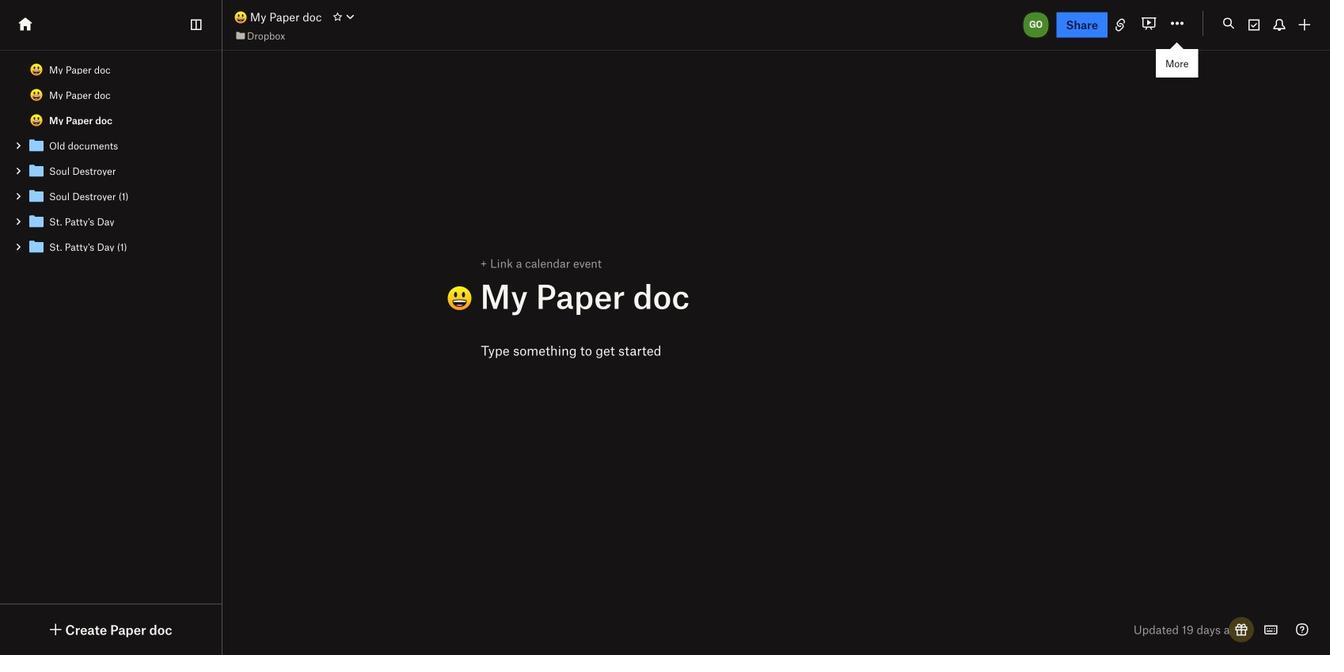 Task type: vqa. For each thing, say whether or not it's contained in the screenshot.
esignature
no



Task type: locate. For each thing, give the bounding box(es) containing it.
1 vertical spatial grinning face with big eyes image
[[30, 63, 43, 76]]

grinning face with big eyes image
[[234, 11, 247, 24], [30, 63, 43, 76]]

0 vertical spatial grinning face with big eyes image
[[30, 89, 43, 101]]

0 vertical spatial grinning face with big eyes image
[[234, 11, 247, 24]]

2 grinning face with big eyes image from the top
[[30, 114, 43, 127]]

1 expand folder image from the top
[[13, 140, 24, 151]]

0 horizontal spatial grinning face with big eyes image
[[30, 63, 43, 76]]

expand folder image
[[13, 140, 24, 151], [13, 191, 24, 202], [13, 216, 24, 227], [13, 242, 24, 253]]

2 expand folder image from the top
[[13, 191, 24, 202]]

template content image
[[27, 187, 46, 206], [27, 212, 46, 231]]

4 expand folder image from the top
[[13, 242, 24, 253]]

0 vertical spatial template content image
[[27, 187, 46, 206]]

0 vertical spatial template content image
[[27, 136, 46, 155]]

1 vertical spatial template content image
[[27, 212, 46, 231]]

2 vertical spatial template content image
[[27, 238, 46, 257]]

1 vertical spatial grinning face with big eyes image
[[30, 114, 43, 127]]

heading
[[447, 276, 1071, 316]]

grinning face with big eyes image
[[30, 89, 43, 101], [30, 114, 43, 127]]

1 template content image from the top
[[27, 187, 46, 206]]

3 expand folder image from the top
[[13, 216, 24, 227]]

1 vertical spatial template content image
[[27, 162, 46, 181]]

3 template content image from the top
[[27, 238, 46, 257]]

/ contents list
[[0, 57, 222, 260]]

template content image
[[27, 136, 46, 155], [27, 162, 46, 181], [27, 238, 46, 257]]

2 template content image from the top
[[27, 162, 46, 181]]

1 grinning face with big eyes image from the top
[[30, 89, 43, 101]]



Task type: describe. For each thing, give the bounding box(es) containing it.
expand folder image for first template content icon from the bottom
[[13, 216, 24, 227]]

expand folder image for 1st template content icon from the top
[[13, 191, 24, 202]]

expand folder image for 1st template content image from the top
[[13, 140, 24, 151]]

expand folder image for 3rd template content image
[[13, 242, 24, 253]]

1 horizontal spatial grinning face with big eyes image
[[234, 11, 247, 24]]

1 template content image from the top
[[27, 136, 46, 155]]

expand folder image
[[13, 166, 24, 177]]

2 template content image from the top
[[27, 212, 46, 231]]



